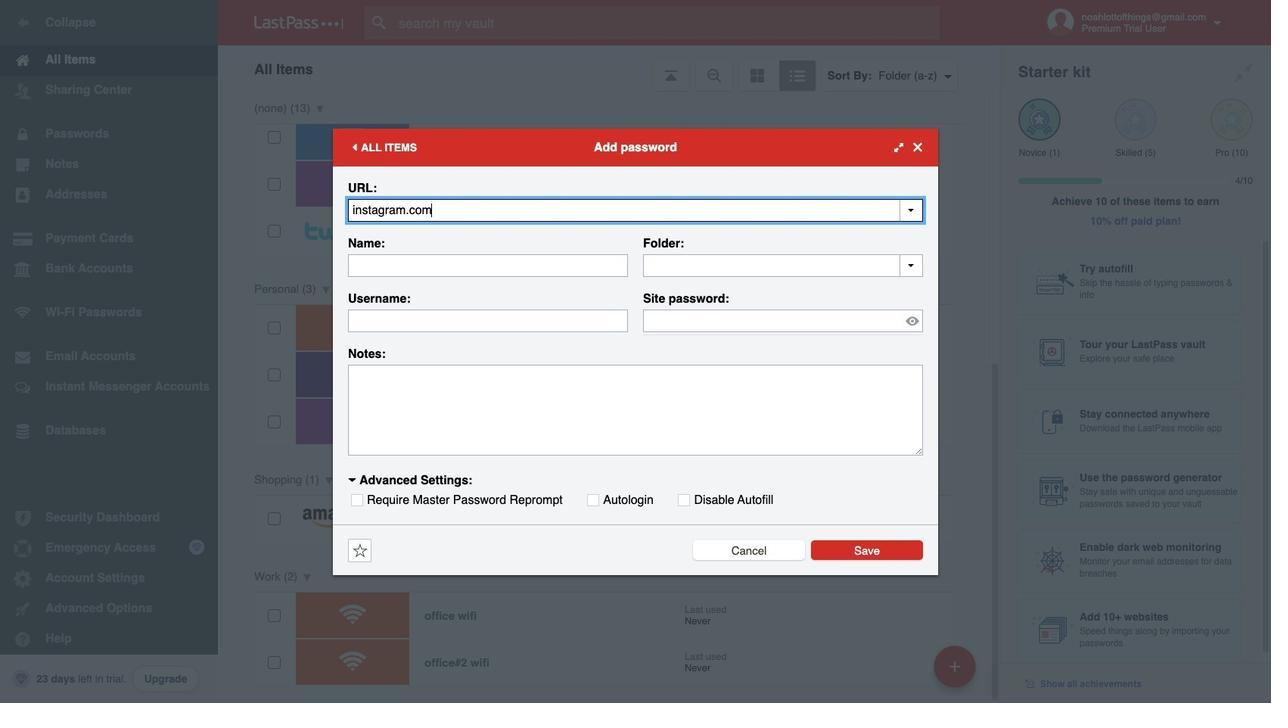 Task type: locate. For each thing, give the bounding box(es) containing it.
dialog
[[333, 128, 938, 575]]

None password field
[[643, 309, 923, 332]]

Search search field
[[365, 6, 969, 39]]

None text field
[[348, 364, 923, 455]]

None text field
[[348, 199, 923, 221], [348, 254, 628, 277], [643, 254, 923, 277], [348, 309, 628, 332], [348, 199, 923, 221], [348, 254, 628, 277], [643, 254, 923, 277], [348, 309, 628, 332]]

main navigation navigation
[[0, 0, 218, 703]]



Task type: describe. For each thing, give the bounding box(es) containing it.
vault options navigation
[[218, 45, 1001, 91]]

search my vault text field
[[365, 6, 969, 39]]

new item image
[[950, 661, 960, 672]]

lastpass image
[[254, 16, 344, 30]]

new item navigation
[[929, 641, 985, 703]]



